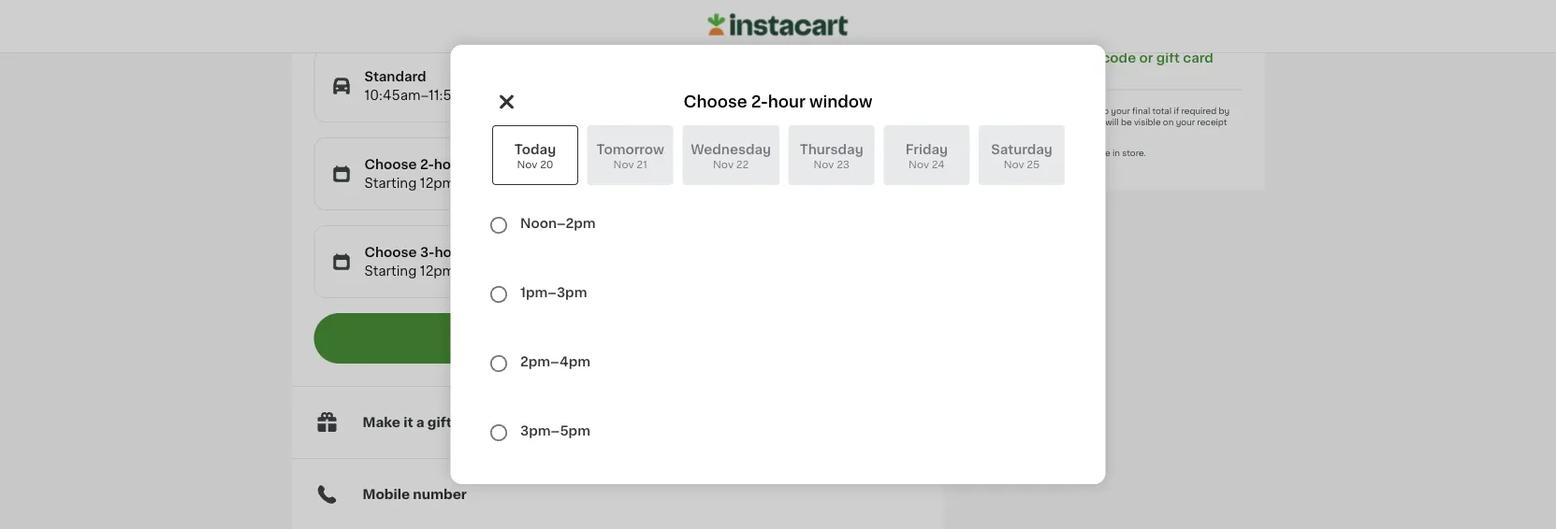 Task type: locate. For each thing, give the bounding box(es) containing it.
nov for saturday
[[1003, 160, 1024, 170]]

window
[[810, 94, 873, 110], [468, 158, 520, 171], [469, 246, 521, 259]]

hour inside choose 2-hour window dialog
[[768, 94, 806, 110]]

1 horizontal spatial be
[[1121, 118, 1132, 126]]

or right code
[[1139, 51, 1153, 64]]

1 vertical spatial be
[[1121, 118, 1132, 126]]

3-
[[420, 246, 435, 259]]

code
[[1102, 51, 1136, 64]]

may inside a bag fee may be added to your final total if required by law or the retailer. the fee will be visible on your receipt after delivery.
[[1038, 107, 1056, 115]]

10:45am–11:55am
[[365, 89, 481, 102]]

today inside "choose 3-hour window starting 12pm today"
[[458, 265, 497, 278]]

add
[[1024, 51, 1051, 64]]

1 horizontal spatial fee
[[1090, 118, 1103, 126]]

choose up the 'wednesday'
[[684, 94, 747, 110]]

0 vertical spatial hour
[[768, 94, 806, 110]]

total
[[1153, 107, 1172, 115]]

1 vertical spatial fee
[[1090, 118, 1103, 126]]

1 vertical spatial may
[[1024, 149, 1042, 157]]

1 vertical spatial 12pm
[[420, 265, 455, 278]]

2pm–4pm
[[520, 356, 590, 369]]

0 horizontal spatial or
[[1012, 118, 1020, 126]]

0 vertical spatial starting
[[365, 177, 417, 190]]

4 nov from the left
[[813, 160, 834, 170]]

12pm down 3-
[[420, 265, 455, 278]]

hour up thursday
[[768, 94, 806, 110]]

0 vertical spatial choose
[[684, 94, 747, 110]]

fee up the
[[1022, 107, 1035, 115]]

delivery.
[[1018, 129, 1053, 138]]

nov inside tomorrow nov 21
[[613, 160, 634, 170]]

1 vertical spatial or
[[1012, 118, 1020, 126]]

2- inside dialog
[[751, 94, 768, 110]]

nov for wednesday
[[713, 160, 733, 170]]

nov down prices
[[1003, 160, 1024, 170]]

21
[[636, 160, 647, 170]]

0 horizontal spatial fee
[[1022, 107, 1035, 115]]

nov inside today nov 20
[[517, 160, 537, 170]]

today
[[458, 177, 497, 190], [458, 265, 497, 278]]

2 12pm from the top
[[420, 265, 455, 278]]

starting inside choose 2-hour window starting 12pm today
[[365, 177, 417, 190]]

12pm inside choose 2-hour window starting 12pm today
[[420, 177, 455, 190]]

1 vertical spatial 2-
[[420, 158, 434, 171]]

nov inside wednesday nov 22
[[713, 160, 733, 170]]

gift
[[1157, 51, 1180, 64], [428, 417, 452, 430]]

1 today from the top
[[458, 177, 497, 190]]

2 vertical spatial hour
[[435, 246, 466, 259]]

2- inside choose 2-hour window starting 12pm today
[[420, 158, 434, 171]]

your up "will"
[[1111, 107, 1130, 115]]

tab list
[[488, 122, 1068, 189]]

1 horizontal spatial gift
[[1157, 51, 1180, 64]]

2- down the 10:45am–11:55am
[[420, 158, 434, 171]]

today inside choose 2-hour window starting 12pm today
[[458, 177, 497, 190]]

hour inside "choose 3-hour window starting 12pm today"
[[435, 246, 466, 259]]

fee
[[1022, 107, 1035, 115], [1090, 118, 1103, 126]]

1 vertical spatial gift
[[428, 417, 452, 430]]

25
[[1027, 160, 1040, 170]]

final
[[1133, 107, 1150, 115]]

0 horizontal spatial 2-
[[420, 158, 434, 171]]

your down if
[[1176, 118, 1195, 126]]

if
[[1174, 107, 1179, 115]]

saturday
[[991, 143, 1052, 156]]

nov down 'today'
[[517, 160, 537, 170]]

6 nov from the left
[[1003, 160, 1024, 170]]

the
[[1072, 118, 1088, 126]]

store.
[[1122, 149, 1146, 157]]

nov inside 'saturday nov 25'
[[1003, 160, 1024, 170]]

choose down the 10:45am–11:55am
[[365, 158, 417, 171]]

choose left 3-
[[365, 246, 417, 259]]

gift right a on the left bottom of the page
[[428, 417, 452, 430]]

2 starting from the top
[[365, 265, 417, 278]]

starting for choose 3-hour window starting 12pm today
[[365, 265, 417, 278]]

0 vertical spatial today
[[458, 177, 497, 190]]

hour for choose 3-hour window starting 12pm today
[[435, 246, 466, 259]]

2 vertical spatial choose
[[365, 246, 417, 259]]

from
[[1064, 149, 1084, 157]]

may up 25
[[1024, 149, 1042, 157]]

2 today from the top
[[458, 265, 497, 278]]

0 vertical spatial be
[[1058, 107, 1069, 115]]

1pm–3pm
[[520, 286, 587, 299]]

choose inside dialog
[[684, 94, 747, 110]]

nov inside thursday nov 23
[[813, 160, 834, 170]]

window right 3-
[[469, 246, 521, 259]]

0 horizontal spatial be
[[1058, 107, 1069, 115]]

receipt
[[1197, 118, 1227, 126]]

0 vertical spatial 12pm
[[420, 177, 455, 190]]

1 vertical spatial window
[[468, 158, 520, 171]]

fee down to
[[1090, 118, 1103, 126]]

choose for choose 2-hour window
[[684, 94, 747, 110]]

1 horizontal spatial 2-
[[751, 94, 768, 110]]

nov inside friday nov 24
[[908, 160, 929, 170]]

window down 'today'
[[468, 158, 520, 171]]

1 starting from the top
[[365, 177, 417, 190]]

tab list containing today
[[488, 122, 1068, 189]]

after
[[995, 129, 1016, 138]]

today nov 20
[[514, 143, 556, 170]]

or down bag
[[1012, 118, 1020, 126]]

or
[[1139, 51, 1153, 64], [1012, 118, 1020, 126]]

window inside dialog
[[810, 94, 873, 110]]

window inside "choose 3-hour window starting 12pm today"
[[469, 246, 521, 259]]

12pm for 3-
[[420, 265, 455, 278]]

3 nov from the left
[[713, 160, 733, 170]]

a bag fee may be added to your final total if required by law or the retailer. the fee will be visible on your receipt after delivery.
[[995, 107, 1230, 138]]

0 vertical spatial 2-
[[751, 94, 768, 110]]

window up thursday
[[810, 94, 873, 110]]

hour inside choose 2-hour window starting 12pm today
[[434, 158, 465, 171]]

0 vertical spatial or
[[1139, 51, 1153, 64]]

hour down the 10:45am–11:55am
[[434, 158, 465, 171]]

today
[[514, 143, 556, 156]]

2 vertical spatial window
[[469, 246, 521, 259]]

will
[[1106, 118, 1119, 126]]

0 vertical spatial fee
[[1022, 107, 1035, 115]]

3pm–5pm button
[[488, 397, 1068, 466]]

1 horizontal spatial or
[[1139, 51, 1153, 64]]

choose for choose 2-hour window starting 12pm today
[[365, 158, 417, 171]]

hour
[[768, 94, 806, 110], [434, 158, 465, 171], [435, 246, 466, 259]]

hour down choose 2-hour window starting 12pm today
[[435, 246, 466, 259]]

on
[[1163, 118, 1174, 126]]

12pm inside "choose 3-hour window starting 12pm today"
[[420, 265, 455, 278]]

1 vertical spatial starting
[[365, 265, 417, 278]]

starting inside "choose 3-hour window starting 12pm today"
[[365, 265, 417, 278]]

friday
[[905, 143, 948, 156]]

be up retailer.
[[1058, 107, 1069, 115]]

choose inside choose 2-hour window starting 12pm today
[[365, 158, 417, 171]]

1 horizontal spatial your
[[1176, 118, 1195, 126]]

nov down 'friday'
[[908, 160, 929, 170]]

law
[[995, 118, 1009, 126]]

a
[[995, 107, 1001, 115]]

nov
[[517, 160, 537, 170], [613, 160, 634, 170], [713, 160, 733, 170], [813, 160, 834, 170], [908, 160, 929, 170], [1003, 160, 1024, 170]]

1 vertical spatial today
[[458, 265, 497, 278]]

gift left card
[[1157, 51, 1180, 64]]

noon–2pm button
[[488, 189, 1068, 258]]

2- up the 'wednesday'
[[751, 94, 768, 110]]

may
[[1038, 107, 1056, 115], [1024, 149, 1042, 157]]

0 vertical spatial window
[[810, 94, 873, 110]]

0 horizontal spatial gift
[[428, 417, 452, 430]]

in
[[1113, 149, 1120, 157]]

your
[[1111, 107, 1130, 115], [1176, 118, 1195, 126]]

choose for choose 3-hour window starting 12pm today
[[365, 246, 417, 259]]

be
[[1058, 107, 1069, 115], [1121, 118, 1132, 126]]

12pm
[[420, 177, 455, 190], [420, 265, 455, 278]]

starting
[[365, 177, 417, 190], [365, 265, 417, 278]]

1 nov from the left
[[517, 160, 537, 170]]

nov down thursday
[[813, 160, 834, 170]]

vary
[[1044, 149, 1062, 157]]

prices may vary from those in store.
[[995, 149, 1146, 157]]

1 vertical spatial choose
[[365, 158, 417, 171]]

2-
[[751, 94, 768, 110], [420, 158, 434, 171]]

0 horizontal spatial your
[[1111, 107, 1130, 115]]

12pm up 3-
[[420, 177, 455, 190]]

today for choose 3-hour window starting 12pm today
[[458, 265, 497, 278]]

choose 2-hour window
[[684, 94, 873, 110]]

nov down tomorrow
[[613, 160, 634, 170]]

the
[[1022, 118, 1036, 126]]

1 vertical spatial hour
[[434, 158, 465, 171]]

prices
[[995, 149, 1022, 157]]

gift inside button
[[1157, 51, 1180, 64]]

2 nov from the left
[[613, 160, 634, 170]]

window for choose 2-hour window starting 12pm today
[[468, 158, 520, 171]]

or inside button
[[1139, 51, 1153, 64]]

home image
[[708, 11, 848, 39]]

visible
[[1134, 118, 1161, 126]]

nov for friday
[[908, 160, 929, 170]]

choose inside "choose 3-hour window starting 12pm today"
[[365, 246, 417, 259]]

be right "will"
[[1121, 118, 1132, 126]]

5 nov from the left
[[908, 160, 929, 170]]

by
[[1219, 107, 1230, 115]]

may up retailer.
[[1038, 107, 1056, 115]]

thursday
[[799, 143, 863, 156]]

promo
[[1055, 51, 1099, 64]]

0 vertical spatial gift
[[1157, 51, 1180, 64]]

choose 2-hour window dialog
[[451, 45, 1106, 530]]

nov for tomorrow
[[613, 160, 634, 170]]

window inside choose 2-hour window starting 12pm today
[[468, 158, 520, 171]]

wednesday nov 22
[[691, 143, 771, 170]]

choose
[[684, 94, 747, 110], [365, 158, 417, 171], [365, 246, 417, 259]]

those
[[1087, 149, 1111, 157]]

1 12pm from the top
[[420, 177, 455, 190]]

0 vertical spatial your
[[1111, 107, 1130, 115]]

nov down the 'wednesday'
[[713, 160, 733, 170]]

0 vertical spatial may
[[1038, 107, 1056, 115]]

tomorrow
[[596, 143, 664, 156]]



Task type: vqa. For each thing, say whether or not it's contained in the screenshot.
4
no



Task type: describe. For each thing, give the bounding box(es) containing it.
thursday nov 23
[[799, 143, 863, 170]]

standard
[[365, 70, 426, 83]]

mobile
[[363, 489, 410, 502]]

nov for thursday
[[813, 160, 834, 170]]

add promo code or gift card
[[1024, 51, 1214, 64]]

retailer.
[[1038, 118, 1070, 126]]

tab list inside choose 2-hour window dialog
[[488, 122, 1068, 189]]

12pm for 2-
[[420, 177, 455, 190]]

it
[[404, 417, 413, 430]]

today for choose 2-hour window starting 12pm today
[[458, 177, 497, 190]]

hour for choose 2-hour window
[[768, 94, 806, 110]]

window for choose 2-hour window
[[810, 94, 873, 110]]

wednesday
[[691, 143, 771, 156]]

choose 3-hour window starting 12pm today
[[365, 246, 521, 278]]

bag
[[1003, 107, 1020, 115]]

added
[[1071, 107, 1098, 115]]

24
[[931, 160, 944, 170]]

standard 10:45am–11:55am
[[365, 70, 481, 102]]

saturday nov 25
[[991, 143, 1052, 170]]

2- for choose 2-hour window
[[751, 94, 768, 110]]

a
[[416, 417, 425, 430]]

choose 2-hour window starting 12pm today
[[365, 158, 520, 190]]

number
[[413, 489, 467, 502]]

starting for choose 2-hour window starting 12pm today
[[365, 177, 417, 190]]

friday nov 24
[[905, 143, 948, 170]]

window for choose 3-hour window starting 12pm today
[[469, 246, 521, 259]]

nov for today
[[517, 160, 537, 170]]

20
[[540, 160, 553, 170]]

required
[[1182, 107, 1217, 115]]

or inside a bag fee may be added to your final total if required by law or the retailer. the fee will be visible on your receipt after delivery.
[[1012, 118, 1020, 126]]

1 vertical spatial your
[[1176, 118, 1195, 126]]

card
[[1183, 51, 1214, 64]]

hour for choose 2-hour window starting 12pm today
[[434, 158, 465, 171]]

2- for choose 2-hour window starting 12pm today
[[420, 158, 434, 171]]

2pm–4pm button
[[488, 328, 1068, 397]]

22
[[736, 160, 749, 170]]

3pm–5pm
[[520, 425, 590, 438]]

to
[[1100, 107, 1109, 115]]

make it a gift
[[363, 417, 452, 430]]

23
[[836, 160, 849, 170]]

tomorrow nov 21
[[596, 143, 664, 170]]

make
[[363, 417, 400, 430]]

1pm–3pm button
[[488, 258, 1068, 328]]

noon–2pm
[[520, 217, 595, 230]]

mobile number
[[363, 489, 467, 502]]

add promo code or gift card button
[[1024, 48, 1214, 67]]



